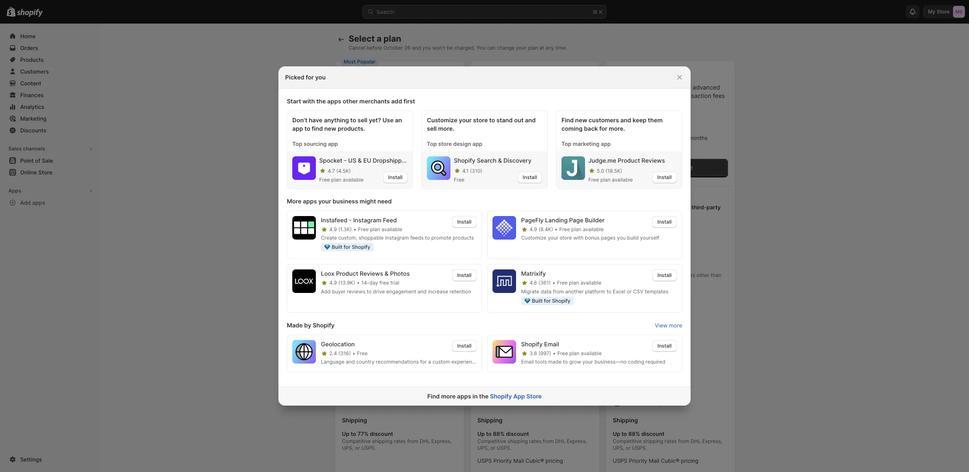 Task type: vqa. For each thing, say whether or not it's contained in the screenshot.
middle conversion
yes



Task type: locate. For each thing, give the bounding box(es) containing it.
cubic® for starting at $79 $1 usd/month for first 3 months
[[526, 458, 544, 465]]

0 horizontal spatial sale
[[375, 338, 387, 345]]

free
[[319, 177, 330, 183], [454, 177, 465, 183], [589, 177, 599, 183], [358, 226, 369, 233], [560, 226, 570, 233], [557, 280, 568, 286], [357, 350, 368, 357], [558, 350, 568, 357]]

members up 1,000 locations
[[646, 307, 671, 314]]

1 horizontal spatial party
[[571, 204, 586, 211]]

1 point from the left
[[354, 338, 367, 345]]

1 horizontal spatial third-
[[556, 204, 571, 211]]

1 reports from the left
[[369, 354, 388, 360]]

fees
[[713, 92, 725, 99], [392, 204, 403, 211], [528, 204, 539, 211], [663, 204, 674, 211]]

usd/month for starting at $79 $1 usd/month for first 3 months
[[496, 135, 526, 141]]

88% for starting at $79 $1 usd/month for first 3 months
[[493, 431, 505, 438]]

providers for online transaction fees for all third-party payment providers 2.0%
[[367, 213, 392, 219]]

for
[[306, 73, 314, 81], [600, 125, 608, 132], [392, 135, 399, 141], [528, 135, 535, 141], [663, 135, 670, 141], [405, 204, 412, 211], [540, 204, 548, 211], [676, 204, 683, 211], [344, 244, 351, 250], [544, 298, 551, 304], [420, 359, 427, 365]]

product for judge.me
[[618, 157, 640, 164]]

‑ for instagram
[[349, 217, 352, 224]]

install for the install button for geolocation
[[457, 343, 472, 349]]

0 vertical spatial new
[[576, 116, 588, 124]]

providers inside duties and import taxes rates 0.85% if you are using payment providers other than shopify payments: 1.5%
[[673, 272, 696, 279]]

out
[[514, 116, 524, 124]]

top left sourcing
[[292, 140, 302, 147]]

88% down find more apps in the shopify app store
[[493, 431, 505, 438]]

1 dhl from the left
[[420, 439, 430, 445]]

online
[[342, 204, 359, 211], [478, 204, 495, 211], [613, 204, 630, 211]]

at for starting at $29 $1 usd/month for first 3 months
[[363, 122, 367, 128]]

0 vertical spatial customize
[[427, 116, 458, 124]]

usps
[[478, 458, 492, 465], [613, 458, 628, 465]]

1 usps priority mail cubic® pricing from the left
[[478, 458, 563, 465]]

and down 'international pricing'
[[643, 400, 653, 407]]

shopify email link
[[521, 340, 648, 349]]

& for eu
[[358, 157, 362, 164]]

2 horizontal spatial shipping
[[613, 417, 638, 424]]

providers
[[367, 213, 392, 219], [502, 213, 527, 219], [638, 213, 663, 219], [673, 272, 696, 279]]

conversion
[[368, 234, 397, 241], [504, 234, 533, 241], [639, 234, 668, 241]]

ups, for starting at $299 $1 usd/month for first 3 months
[[613, 445, 625, 452]]

2 horizontal spatial currency
[[613, 234, 638, 241]]

3 up from the left
[[613, 431, 621, 438]]

3 months from the left
[[689, 135, 708, 141]]

built for instafeed ‑ instagram feed
[[332, 244, 343, 250]]

1 horizontal spatial members
[[508, 307, 533, 314]]

1 up to 88% discount competitive shipping rates from dhl express, ups, or usps. from the left
[[478, 431, 587, 452]]

usd/month for starting at $29 $1 usd/month for first 3 months
[[361, 135, 391, 141]]

for up discovery
[[528, 135, 535, 141]]

2 usps from the left
[[613, 458, 628, 465]]

need right might at the top left of the page
[[378, 198, 392, 205]]

most
[[344, 58, 356, 65]]

you left 'build'
[[617, 235, 626, 241]]

1 express, from the left
[[432, 439, 452, 445]]

0 horizontal spatial built for shopify image
[[324, 245, 330, 250]]

install up products
[[457, 219, 472, 225]]

1 competitive from the left
[[342, 439, 371, 445]]

and
[[412, 45, 421, 51], [424, 92, 435, 99], [505, 92, 515, 99], [638, 92, 648, 99], [525, 116, 536, 124], [621, 116, 632, 124], [632, 256, 642, 263], [418, 289, 427, 295], [346, 359, 355, 365], [643, 400, 653, 407]]

payment inside online transaction fees for all third-party payment providers 2.0%
[[342, 213, 365, 219]]

members
[[372, 307, 397, 314], [508, 307, 533, 314], [646, 307, 671, 314]]

discount for starting at $79 $1 usd/month for first 3 months
[[506, 431, 529, 438]]

0 horizontal spatial point of sale
[[354, 338, 387, 345]]

1 vertical spatial taxes
[[673, 400, 687, 407]]

2 horizontal spatial reports
[[658, 354, 677, 360]]

sell up top store design app
[[427, 125, 437, 132]]

1 professional reports from the left
[[489, 354, 541, 360]]

2 horizontal spatial fee
[[670, 234, 678, 241]]

2 choose from the left
[[516, 165, 535, 171]]

staff for 2 staff members
[[359, 307, 371, 314]]

built for shopify for matrixify
[[532, 298, 571, 304]]

0 vertical spatial business
[[517, 84, 541, 91]]

available up migrate data from another platform to excel or csv templates
[[581, 280, 602, 286]]

1 third- from the left
[[421, 204, 436, 211]]

1 horizontal spatial competitive
[[478, 439, 506, 445]]

online inside online transaction fees for all third-party payment providers 1.0%
[[478, 204, 495, 211]]

at inside starting at $29 $1 usd/month for first 3 months
[[363, 122, 367, 128]]

install up required
[[658, 343, 672, 349]]

2 3 from the left
[[548, 135, 552, 141]]

2 horizontal spatial competitive
[[613, 439, 642, 445]]

settings
[[20, 457, 42, 463]]

install up 'experience'
[[457, 343, 472, 349]]

0 horizontal spatial built for shopify
[[332, 244, 370, 250]]

3 online from the left
[[613, 204, 630, 211]]

1 horizontal spatial $1
[[478, 126, 495, 145]]

0 vertical spatial other
[[343, 97, 358, 105]]

customize up top store design app
[[427, 116, 458, 124]]

and inside duties and import taxes rates 0.85% if you are using payment providers other than shopify payments: 1.5%
[[632, 256, 642, 263]]

conversion for 2.0%
[[368, 234, 397, 241]]

party inside online transaction fees for all third-party payment providers 1.0%
[[571, 204, 586, 211]]

2 starting from the left
[[478, 122, 497, 128]]

1 horizontal spatial product
[[618, 157, 640, 164]]

3 features from the left
[[613, 293, 638, 300]]

find inside find new customers and keep them coming back for more.
[[562, 116, 574, 124]]

0 horizontal spatial top
[[292, 140, 302, 147]]

first for starting at $79 $1 usd/month for first 3 months
[[536, 135, 547, 141]]

1 horizontal spatial dhl
[[556, 439, 566, 445]]

0 vertical spatial product
[[618, 157, 640, 164]]

all inside online transaction fees for all third-party payment providers 2.0%
[[414, 204, 420, 211]]

2 shipping from the left
[[478, 417, 503, 424]]

fee right yourself
[[670, 234, 678, 241]]

taxes inside list
[[673, 400, 687, 407]]

built for shopify image for instafeed ‑ instagram feed
[[324, 245, 330, 250]]

migrate data from another platform to excel or csv templates
[[521, 289, 669, 295]]

using
[[637, 272, 650, 279]]

2 horizontal spatial up
[[613, 431, 621, 438]]

advanced down coding
[[625, 369, 651, 376]]

2 horizontal spatial party
[[707, 204, 721, 211]]

in down 'experience'
[[473, 393, 478, 400]]

fees inside online transaction fees for all third-party payment providers 1.0%
[[528, 204, 539, 211]]

first inside starting at $79 $1 usd/month for first 3 months
[[536, 135, 547, 141]]

trial
[[391, 280, 400, 286]]

features for starting at $79 $1 usd/month for first 3 months
[[478, 293, 503, 300]]

4.9 (8.4k)
[[530, 226, 553, 233]]

and up "are"
[[632, 256, 642, 263]]

months inside starting at $29 $1 usd/month for first 3 months
[[418, 135, 437, 141]]

2 all from the left
[[549, 204, 555, 211]]

excel
[[613, 289, 626, 295]]

3 fee from the left
[[670, 234, 678, 241]]

fees for online transaction fees for all third-party payment providers 1.0%
[[528, 204, 539, 211]]

choose inside "link"
[[516, 165, 535, 171]]

1 vertical spatial product
[[336, 270, 358, 277]]

3 shipping from the left
[[613, 417, 638, 424]]

1 months from the left
[[418, 135, 437, 141]]

2 up from the left
[[478, 431, 485, 438]]

3 choose from the left
[[649, 165, 667, 171]]

customize inside 'customize your store to stand out and sell more.'
[[427, 116, 458, 124]]

1.5% inside duties and import taxes rates 0.85% if you are using payment providers other than shopify payments: 1.5%
[[659, 279, 670, 285]]

for right picked
[[306, 73, 314, 81]]

list containing 5 staff members
[[478, 306, 593, 410]]

3 sale from the left
[[646, 338, 658, 345]]

1 online from the left
[[342, 204, 359, 211]]

sell inside 'don't have anything to sell yet? use an app to find new products.'
[[358, 116, 368, 124]]

starting at $299 $1 usd/month for first 3 months
[[613, 121, 708, 145]]

professional reports up advanced report builder
[[625, 354, 677, 360]]

3 usd/month from the left
[[632, 135, 662, 141]]

0 vertical spatial add
[[20, 199, 31, 206]]

1 horizontal spatial mail
[[649, 458, 660, 465]]

1 currency conversion fee 1.5% from the left
[[342, 234, 407, 250]]

0 vertical spatial a
[[377, 34, 382, 44]]

online inside online transaction fees for all third-party payment providers 2.0%
[[342, 204, 359, 211]]

spocket ‑ us & eu dropshipping
[[319, 157, 411, 164]]

a inside select a plan cancel before october 26 and you won't be charged. you can change your plan at any time.
[[377, 34, 382, 44]]

free for 4.8 (361)
[[557, 280, 568, 286]]

reports for 5 staff members
[[523, 354, 541, 360]]

0 horizontal spatial &
[[358, 157, 362, 164]]

1 choose from the left
[[383, 165, 402, 171]]

1 fee from the left
[[399, 234, 407, 241]]

2 fee from the left
[[534, 234, 543, 241]]

& up free
[[385, 270, 389, 277]]

1 vertical spatial ‑
[[349, 217, 352, 224]]

0 horizontal spatial currency conversion fee 1.5%
[[342, 234, 407, 250]]

everything you need to sell online, ship products, process payments, and the basics to sell in person.
[[342, 84, 451, 108]]

of up basic reports
[[369, 338, 374, 345]]

usd/month inside starting at $79 $1 usd/month for first 3 months
[[496, 135, 526, 141]]

built
[[332, 244, 343, 250], [532, 298, 543, 304]]

find
[[312, 125, 323, 132]]

a
[[377, 34, 382, 44], [428, 359, 431, 365]]

0 vertical spatial email
[[544, 341, 560, 348]]

at left $79
[[498, 122, 503, 128]]

up to 88% discount competitive shipping rates from dhl express, ups, or usps. for starting at $299 $1 usd/month for first 3 months
[[613, 431, 723, 452]]

features
[[613, 92, 636, 99]]

‑ left us
[[344, 157, 347, 164]]

discount
[[370, 431, 393, 438], [506, 431, 529, 438], [642, 431, 665, 438]]

1 party from the left
[[436, 204, 450, 211]]

shopify inside duties and import taxes rates 0.85% if you are using payment providers other than shopify payments: 1.5%
[[613, 279, 631, 285]]

1 horizontal spatial starting
[[478, 122, 497, 128]]

plan down page
[[572, 226, 582, 233]]

install for the install button associated with matrixify
[[658, 272, 672, 279]]

duties and import taxes rates 0.85% if you are using payment providers other than shopify payments: 1.5%
[[613, 256, 722, 285]]

0 horizontal spatial shipping
[[372, 439, 393, 445]]

2 currency from the left
[[478, 234, 502, 241]]

advanced
[[693, 84, 720, 91]]

0 vertical spatial reviews
[[642, 157, 665, 164]]

2 professional from the left
[[625, 354, 657, 360]]

1 priority from the left
[[494, 458, 512, 465]]

1 horizontal spatial priority
[[629, 458, 648, 465]]

all inside online transaction fees for all third-party payment providers
[[685, 204, 691, 211]]

3 shipping from the left
[[643, 439, 664, 445]]

discount right "77%"
[[370, 431, 393, 438]]

3 party from the left
[[707, 204, 721, 211]]

payment inside online transaction fees for all third-party payment providers 1.0%
[[478, 213, 501, 219]]

reports up "report"
[[658, 354, 677, 360]]

1 ups, from the left
[[342, 445, 354, 452]]

2 competitive from the left
[[478, 439, 506, 445]]

1 up from the left
[[342, 431, 350, 438]]

1.5% up templates
[[659, 279, 670, 285]]

reports for 2 staff members
[[369, 354, 388, 360]]

0 horizontal spatial 3
[[413, 135, 416, 141]]

point down 5
[[489, 338, 503, 345]]

0 horizontal spatial usps
[[478, 458, 492, 465]]

2 horizontal spatial usd/month
[[632, 135, 662, 141]]

77%
[[358, 431, 369, 438]]

usd/month down $79
[[496, 135, 526, 141]]

1 vertical spatial find
[[428, 393, 440, 400]]

sell left $29 at top
[[358, 116, 368, 124]]

0 horizontal spatial up to 88% discount competitive shipping rates from dhl express, ups, or usps.
[[478, 431, 587, 452]]

2 third- from the left
[[556, 204, 571, 211]]

pricing for starting at $299 $1 usd/month for first 3 months
[[681, 458, 699, 465]]

2 usd/month from the left
[[496, 135, 526, 141]]

install button for instafeed ‑ instagram feed
[[452, 216, 477, 228]]

1 horizontal spatial usps.
[[497, 445, 512, 452]]

1 features from the left
[[342, 293, 367, 300]]

pricing
[[659, 385, 676, 391], [546, 458, 563, 465], [681, 458, 699, 465]]

3 inside starting at $29 $1 usd/month for first 3 months
[[413, 135, 416, 141]]

install down choose advanced at the right top of page
[[658, 174, 672, 180]]

1 horizontal spatial search
[[477, 157, 497, 164]]

3 competitive from the left
[[613, 439, 642, 445]]

all inside online transaction fees for all third-party payment providers 1.0%
[[549, 204, 555, 211]]

0 horizontal spatial competitive
[[342, 439, 371, 445]]

install up retention
[[457, 272, 472, 279]]

geolocation link
[[321, 340, 447, 349]]

1 horizontal spatial cubic®
[[661, 458, 680, 465]]

0 horizontal spatial new
[[324, 125, 336, 132]]

your right "change"
[[516, 45, 527, 51]]

1 horizontal spatial sale
[[511, 338, 522, 345]]

0 horizontal spatial professional
[[489, 354, 521, 360]]

shipping for starting at $79 $1 usd/month for first 3 months
[[508, 439, 528, 445]]

import inside duties and import taxes rates 0.85% if you are using payment providers other than shopify payments: 1.5%
[[643, 256, 660, 263]]

1.0%
[[478, 221, 489, 228]]

search up the (310)
[[477, 157, 497, 164]]

view more
[[655, 322, 683, 329]]

$1 down anything
[[342, 126, 359, 145]]

2 horizontal spatial $1
[[613, 126, 630, 145]]

1 vertical spatial built for shopify
[[532, 298, 571, 304]]

built down the migrate
[[532, 298, 543, 304]]

1.5% for online transaction fees for all third-party payment providers 1.0%
[[478, 243, 489, 250]]

business for might
[[333, 198, 358, 205]]

other left than
[[697, 272, 710, 279]]

0 vertical spatial built for shopify image
[[324, 245, 330, 250]]

starting inside starting at $29 $1 usd/month for first 3 months
[[342, 122, 361, 128]]

built for shopify image down the migrate
[[525, 299, 531, 304]]

2 party from the left
[[571, 204, 586, 211]]

2 features from the left
[[478, 293, 503, 300]]

duties inside list
[[625, 400, 641, 407]]

0 horizontal spatial online
[[342, 204, 359, 211]]

1 horizontal spatial pricing
[[659, 385, 676, 391]]

currency left yourself
[[613, 234, 638, 241]]

payment
[[342, 213, 365, 219], [478, 213, 501, 219], [613, 213, 636, 219], [651, 272, 672, 279]]

3 usps. from the left
[[632, 445, 647, 452]]

store for customize your store with bonus pages you build yourself install
[[560, 235, 572, 241]]

0 horizontal spatial features
[[342, 293, 367, 300]]

page
[[570, 217, 584, 224]]

you
[[423, 45, 431, 51], [315, 73, 326, 81], [374, 84, 384, 91], [617, 235, 626, 241], [618, 272, 626, 279]]

express,
[[432, 439, 452, 445], [567, 439, 587, 445], [703, 439, 723, 445]]

store inside 'customize your store to stand out and sell more.'
[[473, 116, 488, 124]]

install for the install button under the choose shopify
[[523, 174, 537, 180]]

point
[[354, 338, 367, 345], [489, 338, 503, 345], [625, 338, 638, 345]]

point of sale down 1,000
[[625, 338, 658, 345]]

3 inside starting at $79 $1 usd/month for first 3 months
[[548, 135, 552, 141]]

available for pagefly landing page builder
[[583, 226, 604, 233]]

currency for 2.0%
[[342, 234, 367, 241]]

starting left keep
[[613, 122, 632, 128]]

2 online from the left
[[478, 204, 495, 211]]

point up coding
[[625, 338, 638, 345]]

2 more. from the left
[[609, 125, 625, 132]]

1 vertical spatial import
[[654, 400, 671, 407]]

(13.9k)
[[339, 280, 355, 286]]

0 horizontal spatial choose
[[383, 165, 402, 171]]

2 usps priority mail cubic® pricing from the left
[[613, 458, 699, 465]]

1 horizontal spatial 88%
[[629, 431, 640, 438]]

plan up shoppable
[[370, 226, 380, 233]]

duties inside duties and import taxes rates 0.85% if you are using payment providers other than shopify payments: 1.5%
[[613, 256, 630, 263]]

months inside starting at $299 $1 usd/month for first 3 months
[[689, 135, 708, 141]]

discount down the shopify app store link
[[506, 431, 529, 438]]

2 horizontal spatial dhl
[[691, 439, 701, 445]]

design
[[453, 140, 471, 147]]

0 horizontal spatial party
[[436, 204, 450, 211]]

shipping down duties and import taxes
[[613, 417, 638, 424]]

at for starting at $299 $1 usd/month for first 3 months
[[634, 122, 638, 128]]

3 point of sale from the left
[[625, 338, 658, 345]]

staff for 5 staff members
[[494, 307, 507, 314]]

1 horizontal spatial customize
[[521, 235, 547, 241]]

with left advanced
[[680, 84, 692, 91]]

1 starting from the left
[[342, 122, 361, 128]]

1 horizontal spatial shipping
[[508, 439, 528, 445]]

third-
[[421, 204, 436, 211], [556, 204, 571, 211], [692, 204, 707, 211]]

0 horizontal spatial fee
[[399, 234, 407, 241]]

shopify up excel
[[613, 279, 631, 285]]

import up using
[[643, 256, 660, 263]]

process
[[370, 92, 392, 99]]

1 all from the left
[[414, 204, 420, 211]]

for down choose advanced link
[[676, 204, 683, 211]]

shopify down starting at $79 $1 usd/month for first 3 months
[[536, 165, 554, 171]]

2 members from the left
[[508, 307, 533, 314]]

store down pagefly landing page builder
[[560, 235, 572, 241]]

1 horizontal spatial email
[[544, 341, 560, 348]]

0 vertical spatial more
[[517, 92, 531, 99]]

ups, for starting at $79 $1 usd/month for first 3 months
[[478, 445, 489, 452]]

eu
[[363, 157, 371, 164]]

with inside customize your store with bonus pages you build yourself install
[[574, 235, 584, 241]]

dhl for starting at $79 $1 usd/month for first 3 months
[[556, 439, 566, 445]]

2 horizontal spatial top
[[562, 140, 572, 147]]

free plan available for pagefly landing page builder
[[560, 226, 604, 233]]

shipping inside up to 77% discount competitive shipping rates from dhl express, ups, or usps.
[[372, 439, 393, 445]]

top sourcing app
[[292, 140, 338, 147]]

install button for matrixify
[[653, 270, 677, 282]]

plan up another
[[569, 280, 579, 286]]

3 ups, from the left
[[613, 445, 625, 452]]

them
[[648, 116, 663, 124]]

shopify inside "link"
[[536, 165, 554, 171]]

0 horizontal spatial usps.
[[361, 445, 376, 452]]

third- for online transaction fees for all third-party payment providers 1.0%
[[556, 204, 571, 211]]

2 conversion from the left
[[504, 234, 533, 241]]

free for 4.9 (8.4k)
[[560, 226, 570, 233]]

at for starting at $79 $1 usd/month for first 3 months
[[498, 122, 503, 128]]

business—no
[[595, 359, 627, 365]]

install button up yourself
[[653, 216, 677, 228]]

staff right "15"
[[632, 307, 645, 314]]

2 priority from the left
[[629, 458, 648, 465]]

features up "15"
[[613, 293, 638, 300]]

reports down geolocation link
[[369, 354, 388, 360]]

usd/month down $29 at top
[[361, 135, 391, 141]]

import for duties and import taxes
[[654, 400, 671, 407]]

4.7 (4.5k)
[[328, 168, 351, 174]]

starting for starting at $29 $1 usd/month for first 3 months
[[342, 122, 361, 128]]

0 horizontal spatial up
[[342, 431, 350, 438]]

$1 inside starting at $29 $1 usd/month for first 3 months
[[342, 126, 359, 145]]

14-day free trial
[[362, 280, 400, 286]]

built for shopify down "data"
[[532, 298, 571, 304]]

0 horizontal spatial priority
[[494, 458, 512, 465]]

3 starting from the left
[[613, 122, 632, 128]]

transaction down advanced
[[680, 92, 712, 99]]

usps for starting at $299 $1 usd/month for first 3 months
[[613, 458, 628, 465]]

all for online transaction fees for all third-party payment providers 2.0%
[[414, 204, 420, 211]]

transaction inside online transaction fees for all third-party payment providers
[[632, 204, 662, 211]]

1 sale from the left
[[375, 338, 387, 345]]

usps for starting at $79 $1 usd/month for first 3 months
[[478, 458, 492, 465]]

plan for 4.7 (4.5k)
[[331, 177, 342, 183]]

up inside up to 77% discount competitive shipping rates from dhl express, ups, or usps.
[[342, 431, 350, 438]]

currency down (1.3k)
[[342, 234, 367, 241]]

& for photos
[[385, 270, 389, 277]]

2 ups, from the left
[[478, 445, 489, 452]]

2 horizontal spatial point
[[625, 338, 638, 345]]

first down the an
[[401, 135, 411, 141]]

more up "out"
[[517, 92, 531, 99]]

available down feed
[[382, 226, 403, 233]]

and inside find new customers and keep them coming back for more.
[[621, 116, 632, 124]]

free plan available down (4.5k)
[[319, 177, 364, 183]]

fees inside online transaction fees for all third-party payment providers
[[663, 204, 674, 211]]

plan left any
[[528, 45, 538, 51]]

sourcing
[[304, 140, 327, 147]]

1 horizontal spatial ups,
[[478, 445, 489, 452]]

new down anything
[[324, 125, 336, 132]]

made by shopify
[[287, 322, 335, 329]]

in inside the everything you need to sell online, ship products, process payments, and the basics to sell in person.
[[380, 101, 385, 108]]

2 horizontal spatial conversion
[[639, 234, 668, 241]]

1 usps. from the left
[[361, 445, 376, 452]]

0 horizontal spatial more.
[[438, 125, 455, 132]]

shopify inside get the best of shopify with advanced features and our lowest transaction fees
[[657, 84, 678, 91]]

3 reports from the left
[[658, 354, 677, 360]]

1 horizontal spatial shipping
[[478, 417, 503, 424]]

store left stand
[[473, 116, 488, 124]]

3 discount from the left
[[642, 431, 665, 438]]

online inside online transaction fees for all third-party payment providers
[[613, 204, 630, 211]]

stand
[[497, 116, 513, 124]]

1 88% from the left
[[493, 431, 505, 438]]

all for online transaction fees for all third-party payment providers 1.0%
[[549, 204, 555, 211]]

months for starting at $79 $1 usd/month for first 3 months
[[553, 135, 573, 141]]

your up instafeed on the left top of the page
[[319, 198, 331, 205]]

first inside starting at $29 $1 usd/month for first 3 months
[[401, 135, 411, 141]]

list
[[342, 203, 457, 286], [478, 203, 593, 286], [613, 203, 728, 286], [342, 306, 457, 410], [478, 306, 593, 410], [613, 306, 728, 410], [478, 430, 593, 473], [613, 430, 728, 473]]

conversion down the instafeed ‑ instagram feed link
[[368, 234, 397, 241]]

built for matrixify
[[532, 298, 543, 304]]

party inside online transaction fees for all third-party payment providers 2.0%
[[436, 204, 450, 211]]

taxes down builder
[[673, 400, 687, 407]]

coding
[[628, 359, 645, 365]]

app right design
[[473, 140, 483, 147]]

3 third- from the left
[[692, 204, 707, 211]]

2 point of sale from the left
[[489, 338, 522, 345]]

0 horizontal spatial product
[[336, 270, 358, 277]]

2 horizontal spatial 3
[[684, 135, 687, 141]]

sales channels
[[8, 146, 45, 152]]

sale down 1,000
[[646, 338, 658, 345]]

2 express, from the left
[[567, 439, 587, 445]]

1 horizontal spatial a
[[428, 359, 431, 365]]

yet?
[[369, 116, 381, 124]]

0 horizontal spatial currency
[[342, 234, 367, 241]]

1 discount from the left
[[370, 431, 393, 438]]

transaction inside online transaction fees for all third-party payment providers 2.0%
[[361, 204, 391, 211]]

months left design
[[418, 135, 437, 141]]

transaction up pagefly
[[496, 204, 526, 211]]

find for find more apps in the shopify app store
[[428, 393, 440, 400]]

3 for starting at $79 $1 usd/month for first 3 months
[[548, 135, 552, 141]]

1 3 from the left
[[413, 135, 416, 141]]

you inside select a plan cancel before october 26 and you won't be charged. you can change your plan at any time.
[[423, 45, 431, 51]]

payment for online transaction fees for all third-party payment providers 1.0%
[[478, 213, 501, 219]]

1 horizontal spatial fee
[[534, 234, 543, 241]]

for down custom,
[[344, 244, 351, 250]]

2 currency conversion fee 1.5% from the left
[[478, 234, 543, 250]]

2 usps. from the left
[[497, 445, 512, 452]]

available up the bonus
[[583, 226, 604, 233]]

3 for starting at $29 $1 usd/month for first 3 months
[[413, 135, 416, 141]]

0 horizontal spatial a
[[377, 34, 382, 44]]

and right "out"
[[525, 116, 536, 124]]

1 horizontal spatial ‑
[[349, 217, 352, 224]]

transaction for online transaction fees for all third-party payment providers
[[632, 204, 662, 211]]

business for with
[[517, 84, 541, 91]]

2 discount from the left
[[506, 431, 529, 438]]

install button up 'experience'
[[452, 340, 477, 352]]

1 conversion from the left
[[368, 234, 397, 241]]

sales channels button
[[5, 143, 96, 155]]

providers inside online transaction fees for all third-party payment providers
[[638, 213, 663, 219]]

0 vertical spatial built
[[332, 244, 343, 250]]

choose advanced link
[[613, 159, 728, 178]]

promote
[[432, 235, 452, 241]]

mail for starting at $299 $1 usd/month for first 3 months
[[649, 458, 660, 465]]

install down choose basic
[[388, 174, 403, 180]]

usps.
[[361, 445, 376, 452], [497, 445, 512, 452], [632, 445, 647, 452]]

1 professional from the left
[[489, 354, 521, 360]]

business inside picked for you dialog
[[333, 198, 358, 205]]

the down ship
[[437, 92, 446, 99]]

priority for starting at $299 $1 usd/month for first 3 months
[[629, 458, 648, 465]]

reports
[[369, 354, 388, 360], [523, 354, 541, 360], [658, 354, 677, 360]]

1 horizontal spatial top
[[427, 140, 437, 147]]

for inside starting at $29 $1 usd/month for first 3 months
[[392, 135, 399, 141]]

reviews inside 'link'
[[360, 270, 383, 277]]

0 horizontal spatial express,
[[432, 439, 452, 445]]

3 top from the left
[[562, 140, 572, 147]]

1 horizontal spatial express,
[[567, 439, 587, 445]]

taxes inside duties and import taxes rates 0.85% if you are using payment providers other than shopify payments: 1.5%
[[662, 256, 676, 263]]

plan down 5.0 (18.5k)
[[601, 177, 611, 183]]

mail for starting at $79 $1 usd/month for first 3 months
[[514, 458, 524, 465]]

1 currency from the left
[[342, 234, 367, 241]]

install for the install button corresponding to instafeed ‑ instagram feed
[[457, 219, 472, 225]]

4.9 (1.3k)
[[330, 226, 352, 233]]

‑ inside the instafeed ‑ instagram feed link
[[349, 217, 352, 224]]

choose basic
[[383, 165, 416, 171]]

judge.me product reviews
[[589, 157, 665, 164]]

0 horizontal spatial in
[[380, 101, 385, 108]]

& inside 'link'
[[385, 270, 389, 277]]

third- inside online transaction fees for all third-party payment providers 2.0%
[[421, 204, 436, 211]]

cubic® for starting at $299 $1 usd/month for first 3 months
[[661, 458, 680, 465]]

starting inside starting at $299 $1 usd/month for first 3 months
[[613, 122, 632, 128]]

free plan available down the pagefly landing page builder link
[[560, 226, 604, 233]]

fees for online transaction fees for all third-party payment providers
[[663, 204, 674, 211]]

usps priority mail cubic® pricing for starting at $79 $1 usd/month for first 3 months
[[478, 458, 563, 465]]

0 vertical spatial ‑
[[344, 157, 347, 164]]

2 sale from the left
[[511, 338, 522, 345]]

1 usps from the left
[[478, 458, 492, 465]]

currency conversion fee 1.5% down pagefly
[[478, 234, 543, 250]]

add for add buyer reviews to drive engagement and increase retention
[[321, 289, 331, 295]]

won't
[[433, 45, 446, 51]]

3 conversion from the left
[[639, 234, 668, 241]]

2 up to 88% discount competitive shipping rates from dhl express, ups, or usps. from the left
[[613, 431, 723, 452]]

shopify up 4.1
[[454, 157, 476, 164]]

3 express, from the left
[[703, 439, 723, 445]]

email up (997)
[[544, 341, 560, 348]]

party for online transaction fees for all third-party payment providers
[[707, 204, 721, 211]]

free plan available down 5.0 (18.5k)
[[589, 177, 633, 183]]

customize inside customize your store with bonus pages you build yourself install
[[521, 235, 547, 241]]

level
[[478, 84, 492, 91]]

1 point of sale from the left
[[354, 338, 387, 345]]

by
[[304, 322, 311, 329]]

custom,
[[339, 235, 358, 241]]

more.
[[438, 125, 455, 132], [609, 125, 625, 132]]

1 more. from the left
[[438, 125, 455, 132]]

1.5% for online transaction fees for all third-party payment providers 2.0%
[[342, 243, 354, 250]]

transaction inside online transaction fees for all third-party payment providers 1.0%
[[496, 204, 526, 211]]

advanced report builder
[[625, 369, 688, 376]]

1 vertical spatial new
[[324, 125, 336, 132]]

0.85%
[[613, 265, 629, 271]]

up to 88% discount competitive shipping rates from dhl express, ups, or usps. for starting at $79 $1 usd/month for first 3 months
[[478, 431, 587, 452]]

1 shipping from the left
[[372, 439, 393, 445]]

you right picked
[[315, 73, 326, 81]]

with up accounts.
[[543, 84, 555, 91]]

product for loox
[[336, 270, 358, 277]]

staff right the 2
[[359, 307, 371, 314]]

and inside 'customize your store to stand out and sell more.'
[[525, 116, 536, 124]]

dhl for starting at $299 $1 usd/month for first 3 months
[[691, 439, 701, 445]]

months up choose advanced at the right top of page
[[689, 135, 708, 141]]

2 shipping from the left
[[508, 439, 528, 445]]

3 $1 from the left
[[613, 126, 630, 145]]

2 top from the left
[[427, 140, 437, 147]]

new
[[576, 116, 588, 124], [324, 125, 336, 132]]

third- inside online transaction fees for all third-party payment providers 1.0%
[[556, 204, 571, 211]]

0 horizontal spatial dhl
[[420, 439, 430, 445]]

1 cubic® from the left
[[526, 458, 544, 465]]

1 horizontal spatial &
[[385, 270, 389, 277]]

app inside 'don't have anything to sell yet? use an app to find new products.'
[[292, 125, 303, 132]]

1 top from the left
[[292, 140, 302, 147]]

2 horizontal spatial pricing
[[681, 458, 699, 465]]

shopify
[[657, 84, 678, 91], [454, 157, 476, 164], [536, 165, 554, 171], [352, 244, 370, 250], [613, 279, 631, 285], [552, 298, 571, 304], [313, 322, 335, 329], [521, 341, 543, 348], [490, 393, 512, 400]]

1 vertical spatial duties
[[625, 400, 641, 407]]

install for the install button associated with shopify email
[[658, 343, 672, 349]]

available up email tools made to grow your business—no coding required
[[581, 350, 602, 357]]

2 cubic® from the left
[[661, 458, 680, 465]]

0 horizontal spatial ‑
[[344, 157, 347, 164]]

available for instafeed ‑ instagram feed
[[382, 226, 403, 233]]

at inside starting at $79 $1 usd/month for first 3 months
[[498, 122, 503, 128]]

for inside starting at $79 $1 usd/month for first 3 months
[[528, 135, 535, 141]]

0 vertical spatial import
[[643, 256, 660, 263]]

fee for online transaction fees for all third-party payment providers 1.0%
[[534, 234, 543, 241]]

sale for basic
[[375, 338, 387, 345]]

any
[[546, 45, 554, 51]]

2 point from the left
[[489, 338, 503, 345]]

2 88% from the left
[[629, 431, 640, 438]]

3 inside starting at $299 $1 usd/month for first 3 months
[[684, 135, 687, 141]]

dhl
[[420, 439, 430, 445], [556, 439, 566, 445], [691, 439, 701, 445]]

5 staff members
[[489, 307, 533, 314]]

2 $1 from the left
[[478, 126, 495, 145]]

1 usd/month from the left
[[361, 135, 391, 141]]

2 professional reports from the left
[[625, 354, 677, 360]]

install button
[[383, 172, 408, 183], [518, 172, 542, 183], [653, 172, 677, 183], [452, 216, 477, 228], [653, 216, 677, 228], [452, 270, 477, 282], [653, 270, 677, 282], [452, 340, 477, 352], [653, 340, 677, 352]]

3 3 from the left
[[684, 135, 687, 141]]

custom
[[433, 359, 450, 365]]

1 vertical spatial search
[[477, 157, 497, 164]]

providers inside online transaction fees for all third-party payment providers 2.0%
[[367, 213, 392, 219]]

built for shopify image
[[324, 245, 330, 250], [525, 299, 531, 304]]

app up spocket
[[328, 140, 338, 147]]

1 vertical spatial in
[[473, 393, 478, 400]]

find more apps in the shopify app store
[[428, 393, 542, 400]]

0 horizontal spatial reports
[[369, 354, 388, 360]]

new up coming on the top of page
[[576, 116, 588, 124]]

choose advanced
[[649, 165, 693, 171]]



Task type: describe. For each thing, give the bounding box(es) containing it.
party for online transaction fees for all third-party payment providers 1.0%
[[571, 204, 586, 211]]

1 vertical spatial advanced
[[625, 369, 651, 376]]

26
[[405, 45, 411, 51]]

instafeed ‑ instagram feed link
[[321, 216, 447, 225]]

duties for duties and import taxes rates 0.85% if you are using payment providers other than shopify payments: 1.5%
[[613, 256, 630, 263]]

back
[[584, 125, 598, 132]]

priority for starting at $79 $1 usd/month for first 3 months
[[494, 458, 512, 465]]

ups, inside up to 77% discount competitive shipping rates from dhl express, ups, or usps.
[[342, 445, 354, 452]]

taxes for duties and import taxes
[[673, 400, 687, 407]]

merchants
[[360, 97, 390, 105]]

(1.3k)
[[339, 226, 352, 233]]

your right grow
[[583, 359, 593, 365]]

and down (316)
[[346, 359, 355, 365]]

express, for starting at $299 $1 usd/month for first 3 months
[[703, 439, 723, 445]]

duties and import taxes
[[625, 400, 687, 407]]

before
[[367, 45, 382, 51]]

home link
[[5, 30, 96, 42]]

transaction for online transaction fees for all third-party payment providers 1.0%
[[496, 204, 526, 211]]

the up have
[[317, 97, 326, 105]]

from inside up to 77% discount competitive shipping rates from dhl express, ups, or usps.
[[408, 439, 419, 445]]

available down (18.5k)
[[612, 177, 633, 183]]

everything
[[342, 84, 372, 91]]

shopify app store link
[[490, 393, 542, 400]]

a inside picked for you dialog
[[428, 359, 431, 365]]

need inside picked for you dialog
[[378, 198, 392, 205]]

plan for 3.8 (997)
[[570, 350, 580, 357]]

store for customize your store to stand out and sell more.
[[473, 116, 488, 124]]

pagefly
[[521, 217, 544, 224]]

at inside select a plan cancel before october 26 and you won't be charged. you can change your plan at any time.
[[540, 45, 544, 51]]

online for online transaction fees for all third-party payment providers
[[613, 204, 630, 211]]

free plan available for matrixify
[[557, 280, 602, 286]]

pricing for starting at $79 $1 usd/month for first 3 months
[[546, 458, 563, 465]]

or inside dialog
[[627, 289, 632, 295]]

for inside online transaction fees for all third-party payment providers
[[676, 204, 683, 211]]

dropshipping
[[373, 157, 411, 164]]

usps priority mail cubic® pricing for starting at $299 $1 usd/month for first 3 months
[[613, 458, 699, 465]]

discount inside up to 77% discount competitive shipping rates from dhl express, ups, or usps.
[[370, 431, 393, 438]]

starting at $29 $1 usd/month for first 3 months
[[342, 121, 437, 145]]

pricing inside list
[[659, 385, 676, 391]]

1 horizontal spatial instagram
[[385, 235, 409, 241]]

install inside customize your store with bonus pages you build yourself install
[[658, 219, 672, 225]]

from inside picked for you dialog
[[553, 289, 564, 295]]

customers
[[589, 116, 619, 124]]

don't have anything to sell yet? use an app to find new products.
[[292, 116, 402, 132]]

get
[[613, 84, 623, 91]]

person.
[[386, 101, 407, 108]]

with right start
[[303, 97, 315, 105]]

another
[[566, 289, 584, 295]]

language and country recommendations for a custom experience
[[321, 359, 478, 365]]

built for shopify image for matrixify
[[525, 299, 531, 304]]

free plan available for instafeed ‑ instagram feed
[[358, 226, 403, 233]]

conversion for 1.0%
[[504, 234, 533, 241]]

top for customize your store to stand out and sell more.
[[427, 140, 437, 147]]

install button down choose advanced at the right top of page
[[653, 172, 677, 183]]

picked for you
[[285, 73, 326, 81]]

discovery
[[504, 157, 532, 164]]

spocket ‑ us & eu dropshipping link
[[319, 156, 411, 165]]

new inside find new customers and keep them coming back for more.
[[576, 116, 588, 124]]

add buyer reviews to drive engagement and increase retention
[[321, 289, 471, 295]]

third- for online transaction fees for all third-party payment providers
[[692, 204, 707, 211]]

matrixify
[[521, 270, 546, 277]]

starting for starting at $299 $1 usd/month for first 3 months
[[613, 122, 632, 128]]

for down "data"
[[544, 298, 551, 304]]

for inside find new customers and keep them coming back for more.
[[600, 125, 608, 132]]

apps right more
[[303, 198, 317, 205]]

your inside customize your store with bonus pages you build yourself install
[[548, 235, 559, 241]]

3 currency from the left
[[613, 234, 638, 241]]

platform
[[586, 289, 606, 295]]

point for professional
[[489, 338, 503, 345]]

need inside the everything you need to sell online, ship products, process payments, and the basics to sell in person.
[[385, 84, 399, 91]]

language
[[321, 359, 345, 365]]

or inside up to 77% discount competitive shipping rates from dhl express, ups, or usps.
[[355, 445, 360, 452]]

list containing 15 staff members
[[613, 306, 728, 410]]

payment inside duties and import taxes rates 0.85% if you are using payment providers other than shopify payments: 1.5%
[[651, 272, 672, 279]]

of down 5 staff members
[[504, 338, 509, 345]]

other inside picked for you dialog
[[343, 97, 358, 105]]

taxes for duties and import taxes rates 0.85% if you are using payment providers other than shopify payments: 1.5%
[[662, 256, 676, 263]]

top for don't have anything to sell yet? use an app to find new products.
[[292, 140, 302, 147]]

shopify down another
[[552, 298, 571, 304]]

4.8
[[530, 280, 537, 286]]

more
[[287, 198, 302, 205]]

plan up "october"
[[384, 34, 401, 44]]

5.0 (18.5k)
[[597, 168, 623, 174]]

4.8 (361)
[[530, 280, 551, 286]]

sell up payments,
[[408, 84, 418, 91]]

channels
[[23, 146, 45, 152]]

the inside the everything you need to sell online, ship products, process payments, and the basics to sell in person.
[[437, 92, 446, 99]]

‑ for us
[[344, 157, 347, 164]]

and inside list
[[643, 400, 653, 407]]

payments:
[[633, 279, 658, 285]]

sale for professional
[[511, 338, 522, 345]]

and inside get the best of shopify with advanced features and our lowest transaction fees
[[638, 92, 648, 99]]

3 point from the left
[[625, 338, 638, 345]]

made
[[549, 359, 562, 365]]

usps. for starting at $79 $1 usd/month for first 3 months
[[497, 445, 512, 452]]

more. inside 'customize your store to stand out and sell more.'
[[438, 125, 455, 132]]

usd/month for starting at $299 $1 usd/month for first 3 months
[[632, 135, 662, 141]]

shopify up 3.8
[[521, 341, 543, 348]]

of down 1,000
[[640, 338, 645, 345]]

install button down choose basic
[[383, 172, 408, 183]]

customize your store with bonus pages you build yourself install
[[521, 219, 672, 241]]

apps inside button
[[32, 199, 45, 206]]

all for online transaction fees for all third-party payment providers
[[685, 204, 691, 211]]

install button for loox product reviews & photos
[[452, 270, 477, 282]]

retention
[[450, 289, 471, 295]]

store
[[527, 393, 542, 400]]

apps left basics
[[327, 97, 341, 105]]

plan for 4.8 (361)
[[569, 280, 579, 286]]

0 horizontal spatial instagram
[[353, 217, 382, 224]]

(316)
[[339, 350, 351, 357]]

4.9 for pagefly
[[530, 226, 537, 233]]

search inside picked for you dialog
[[477, 157, 497, 164]]

88% for starting at $299 $1 usd/month for first 3 months
[[629, 431, 640, 438]]

2.4 (316)
[[330, 350, 351, 357]]

drive
[[373, 289, 385, 295]]

more for find more apps in the shopify app store
[[441, 393, 456, 400]]

2 horizontal spatial &
[[498, 157, 502, 164]]

5
[[489, 307, 493, 314]]

more inside level up your business with professional reporting and more staff accounts.
[[517, 92, 531, 99]]

shopify image
[[17, 9, 43, 17]]

dhl inside up to 77% discount competitive shipping rates from dhl express, ups, or usps.
[[420, 439, 430, 445]]

in inside picked for you dialog
[[473, 393, 478, 400]]

rates inside duties and import taxes rates 0.85% if you are using payment providers other than shopify payments: 1.5%
[[678, 256, 691, 263]]

3 for starting at $299 $1 usd/month for first 3 months
[[684, 135, 687, 141]]

add for add apps
[[20, 199, 31, 206]]

you inside duties and import taxes rates 0.85% if you are using payment providers other than shopify payments: 1.5%
[[618, 272, 626, 279]]

to inside up to 77% discount competitive shipping rates from dhl express, ups, or usps.
[[351, 431, 356, 438]]

the left the shopify app store link
[[479, 393, 489, 400]]

for left custom
[[420, 359, 427, 365]]

basics
[[342, 101, 360, 108]]

loox product reviews & photos
[[321, 270, 410, 277]]

ship
[[439, 84, 451, 91]]

first for starting at $29 $1 usd/month for first 3 months
[[401, 135, 411, 141]]

change
[[497, 45, 515, 51]]

to inside 'customize your store to stand out and sell more.'
[[490, 116, 495, 124]]

(8.4k)
[[539, 226, 553, 233]]

(310)
[[470, 168, 483, 174]]

3.8 (997)
[[530, 350, 552, 357]]

free up country
[[357, 350, 368, 357]]

choose basic link
[[342, 159, 457, 178]]

and left increase
[[418, 289, 427, 295]]

basic reports
[[354, 354, 388, 360]]

first inside picked for you dialog
[[404, 97, 415, 105]]

keep
[[633, 116, 647, 124]]

features for starting at $299 $1 usd/month for first 3 months
[[613, 293, 638, 300]]

shipping for starting at $79 $1 usd/month for first 3 months
[[478, 417, 503, 424]]

payment for online transaction fees for all third-party payment providers
[[613, 213, 636, 219]]

install button for shopify email
[[653, 340, 677, 352]]

apps down 'experience'
[[457, 393, 471, 400]]

shopify right by
[[313, 322, 335, 329]]

the inside get the best of shopify with advanced features and our lowest transaction fees
[[625, 84, 634, 91]]

1 members from the left
[[372, 307, 397, 314]]

plan for 5.0 (18.5k)
[[601, 177, 611, 183]]

usps. inside up to 77% discount competitive shipping rates from dhl express, ups, or usps.
[[361, 445, 376, 452]]

reviews
[[347, 289, 366, 295]]

up for starting at $299 $1 usd/month for first 3 months
[[613, 431, 621, 438]]

for inside online transaction fees for all third-party payment providers 1.0%
[[540, 204, 548, 211]]

$29
[[369, 121, 380, 128]]

of inside get the best of shopify with advanced features and our lowest transaction fees
[[650, 84, 655, 91]]

15 staff members
[[625, 307, 671, 314]]

members for starting at $79 $1 usd/month for first 3 months
[[508, 307, 533, 314]]

1 vertical spatial basic
[[403, 165, 416, 171]]

buyer
[[332, 289, 346, 295]]

install for loox product reviews & photos's the install button
[[457, 272, 472, 279]]

our
[[650, 92, 659, 99]]

list containing 2 staff members
[[342, 306, 457, 410]]

express, inside up to 77% discount competitive shipping rates from dhl express, ups, or usps.
[[432, 439, 452, 445]]

competitive for starting at $79 $1 usd/month for first 3 months
[[478, 439, 506, 445]]

customize for customize your store to stand out and sell more.
[[427, 116, 458, 124]]

sell inside 'customize your store to stand out and sell more.'
[[427, 125, 437, 132]]

more. inside find new customers and keep them coming back for more.
[[609, 125, 625, 132]]

email inside the shopify email link
[[544, 341, 560, 348]]

and inside level up your business with professional reporting and more staff accounts.
[[505, 92, 515, 99]]

shopify left app
[[490, 393, 512, 400]]

more apps your business might need
[[287, 198, 392, 205]]

built for shopify for instafeed ‑ instagram feed
[[332, 244, 370, 250]]

discounts
[[20, 127, 46, 134]]

for inside starting at $299 $1 usd/month for first 3 months
[[663, 135, 670, 141]]

and inside the everything you need to sell online, ship products, process payments, and the basics to sell in person.
[[424, 92, 435, 99]]

rates inside up to 77% discount competitive shipping rates from dhl express, ups, or usps.
[[394, 439, 406, 445]]

import for duties and import taxes rates 0.85% if you are using payment providers other than shopify payments: 1.5%
[[643, 256, 660, 263]]

currency conversion fee 1.5% for 2.0%
[[342, 234, 407, 250]]

you inside the everything you need to sell online, ship products, process payments, and the basics to sell in person.
[[374, 84, 384, 91]]

duties for duties and import taxes
[[625, 400, 641, 407]]

free
[[380, 280, 389, 286]]

$1 for starting at $29 $1 usd/month for first 3 months
[[342, 126, 359, 145]]

install button down the choose shopify
[[518, 172, 542, 183]]

pages
[[601, 235, 616, 241]]

shopify down shoppable
[[352, 244, 370, 250]]

sales
[[8, 146, 22, 152]]

$1 for starting at $299 $1 usd/month for first 3 months
[[613, 126, 630, 145]]

made
[[287, 322, 303, 329]]

4.9 for instafeed
[[330, 226, 337, 233]]

fees for online transaction fees for all third-party payment providers 2.0%
[[392, 204, 403, 211]]

free for 3.8 (997)
[[558, 350, 568, 357]]

day
[[370, 280, 378, 286]]

are
[[628, 272, 635, 279]]

your inside 'customize your store to stand out and sell more.'
[[459, 116, 472, 124]]

report
[[652, 369, 668, 376]]

online for online transaction fees for all third-party payment providers 1.0%
[[478, 204, 495, 211]]

⌘ k
[[593, 8, 603, 15]]

free for 4.9 (1.3k)
[[358, 226, 369, 233]]

1 horizontal spatial advanced
[[669, 165, 693, 171]]

with inside level up your business with professional reporting and more staff accounts.
[[543, 84, 555, 91]]

your inside select a plan cancel before october 26 and you won't be charged. you can change your plan at any time.
[[516, 45, 527, 51]]

your inside level up your business with professional reporting and more staff accounts.
[[503, 84, 515, 91]]

with inside get the best of shopify with advanced features and our lowest transaction fees
[[680, 84, 692, 91]]

staff inside level up your business with professional reporting and more staff accounts.
[[533, 92, 546, 99]]

products.
[[338, 125, 365, 132]]

transaction inside get the best of shopify with advanced features and our lowest transaction fees
[[680, 92, 712, 99]]

you inside customize your store with bonus pages you build yourself install
[[617, 235, 626, 241]]

new inside 'don't have anything to sell yet? use an app to find new products.'
[[324, 125, 336, 132]]

2 staff members
[[354, 307, 397, 314]]

app up judge.me
[[601, 140, 611, 147]]

$79
[[504, 121, 515, 128]]

available down (4.5k)
[[343, 177, 364, 183]]

coming
[[562, 125, 583, 132]]

picked
[[285, 73, 304, 81]]

express, for starting at $79 $1 usd/month for first 3 months
[[567, 439, 587, 445]]

pagefly landing page builder link
[[521, 216, 648, 225]]

recommendations
[[376, 359, 419, 365]]

1 shipping from the left
[[342, 417, 367, 424]]

create custom, shoppable instagram feeds to promote products
[[321, 235, 474, 241]]

sell down process
[[369, 101, 378, 108]]

0 horizontal spatial search
[[377, 8, 395, 15]]

0 horizontal spatial email
[[521, 359, 534, 365]]

level up your business with professional reporting and more staff accounts.
[[478, 84, 590, 99]]

install for the install button underneath choose basic
[[388, 174, 403, 180]]

an
[[395, 116, 402, 124]]

transaction for online transaction fees for all third-party payment providers 2.0%
[[361, 204, 391, 211]]

free down 4.1
[[454, 177, 465, 183]]

loox product reviews & photos link
[[321, 270, 447, 278]]

15
[[625, 307, 631, 314]]

and inside select a plan cancel before october 26 and you won't be charged. you can change your plan at any time.
[[412, 45, 421, 51]]

available for shopify email
[[581, 350, 602, 357]]

point for basic
[[354, 338, 367, 345]]

picked for you dialog
[[0, 66, 970, 406]]

online for online transaction fees for all third-party payment providers 2.0%
[[342, 204, 359, 211]]

months for starting at $29 $1 usd/month for first 3 months
[[418, 135, 437, 141]]

5.0
[[597, 168, 605, 174]]

party for online transaction fees for all third-party payment providers 2.0%
[[436, 204, 450, 211]]

1,000
[[641, 322, 655, 329]]

plan for 4.9 (1.3k)
[[370, 226, 380, 233]]

for inside online transaction fees for all third-party payment providers 2.0%
[[405, 204, 412, 211]]

competitive for starting at $299 $1 usd/month for first 3 months
[[613, 439, 642, 445]]

point of sale for professional
[[489, 338, 522, 345]]

time.
[[556, 45, 568, 51]]

usps. for starting at $299 $1 usd/month for first 3 months
[[632, 445, 647, 452]]

builder
[[670, 369, 688, 376]]

competitive inside up to 77% discount competitive shipping rates from dhl express, ups, or usps.
[[342, 439, 371, 445]]

providers for online transaction fees for all third-party payment providers 1.0%
[[502, 213, 527, 219]]

other inside duties and import taxes rates 0.85% if you are using payment providers other than shopify payments: 1.5%
[[697, 272, 710, 279]]

create
[[321, 235, 337, 241]]

free plan available for shopify email
[[558, 350, 602, 357]]

fees inside get the best of shopify with advanced features and our lowest transaction fees
[[713, 92, 725, 99]]

0 horizontal spatial store
[[438, 140, 452, 147]]



